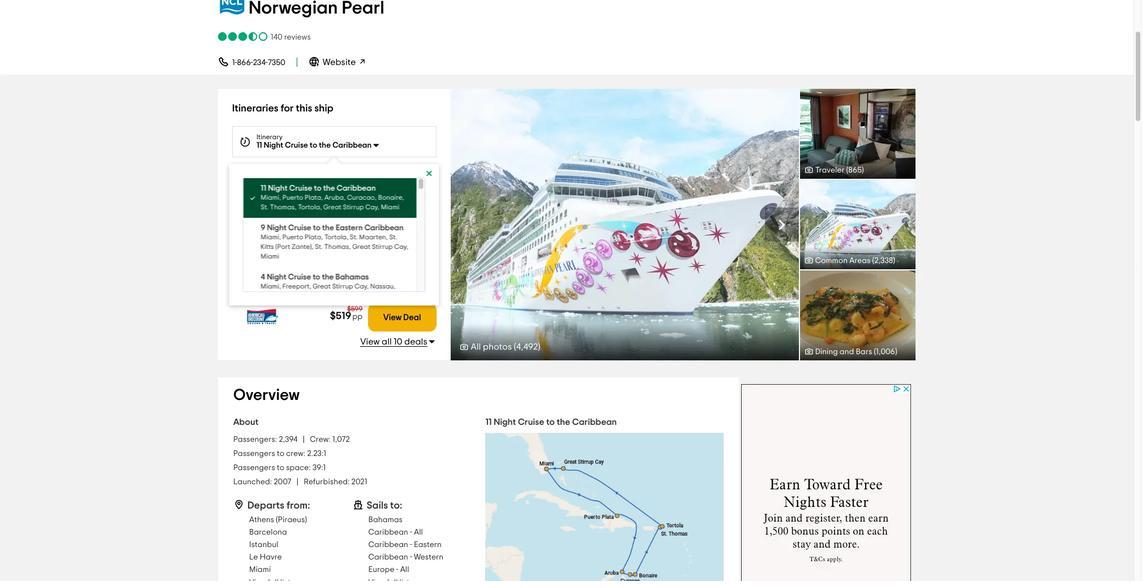Task type: vqa. For each thing, say whether or not it's contained in the screenshot.


Task type: locate. For each thing, give the bounding box(es) containing it.
( right bars
[[874, 348, 876, 356]]

:1 up the "refurbished:"
[[321, 465, 326, 472]]

1 vertical spatial bonaire,
[[287, 229, 317, 237]]

11
[[257, 142, 262, 150], [260, 185, 266, 193], [485, 418, 492, 427]]

plata,
[[304, 194, 323, 201], [302, 221, 323, 229], [304, 234, 323, 241]]

0 vertical spatial passengers
[[233, 450, 275, 458]]

bonaire, up zante),
[[287, 229, 317, 237]]

1 vertical spatial passengers
[[233, 465, 275, 472]]

st. right maarten,
[[389, 234, 397, 241]]

miami, inside 4 night cruise to the bahamas miami, freeport, great stirrup cay, nassau, miami
[[260, 283, 281, 290]]

the inside 11 night cruise to the caribbean miami, puerto plata, aruba, curacao, bonaire, st. thomas, tortola, great stirrup cay, miami
[[323, 185, 335, 193]]

2 horizontal spatial tortola,
[[324, 234, 348, 241]]

great right kitts
[[280, 237, 301, 245]]

stirrup inside 11 night cruise to the caribbean miami, puerto plata, aruba, curacao, bonaire, st. thomas, tortola, great stirrup cay, miami
[[343, 204, 364, 211]]

night inside 11 night cruise to the caribbean miami, puerto plata, aruba, curacao, bonaire, st. thomas, tortola, great stirrup cay, miami
[[268, 185, 287, 193]]

puerto inside 11 night cruise to the caribbean miami, puerto plata, aruba, curacao, bonaire, st. thomas, tortola, great stirrup cay, miami
[[282, 194, 303, 201]]

2 vertical spatial all
[[400, 566, 409, 574]]

tortola, down 11/28/23
[[298, 204, 322, 211]]

1 vertical spatial $599
[[347, 306, 363, 313]]

) right bars
[[895, 348, 898, 356]]

2 $599 from the top
[[347, 306, 363, 313]]

:1 for passengers to space: 39 :1
[[321, 465, 326, 472]]

passengers down passengers:
[[233, 450, 275, 458]]

0 vertical spatial deal
[[403, 280, 421, 288]]

deal right nassau,
[[403, 280, 421, 288]]

areas
[[850, 257, 871, 265]]

( right traveler
[[847, 167, 849, 174]]

all left photos at the left bottom of page
[[471, 343, 481, 352]]

bahamas down sails
[[368, 517, 403, 525]]

crew:
[[310, 436, 331, 444]]

11 night cruise to the caribbean
[[257, 142, 372, 150], [485, 418, 617, 427]]

the inside 4 night cruise to the bahamas miami, freeport, great stirrup cay, nassau, miami
[[322, 274, 334, 282]]

0 vertical spatial view deal
[[383, 280, 421, 288]]

thomas, right zante),
[[324, 244, 351, 250]]

puerto down 11/28/23
[[282, 194, 303, 201]]

stirrup down maarten,
[[372, 244, 393, 250]]

2 vertical spatial puerto
[[282, 234, 303, 241]]

to inside 11 night cruise to the caribbean miami, puerto plata, aruba, curacao, bonaire, st. thomas, tortola, great stirrup cay, miami
[[314, 185, 321, 193]]

aruba,
[[324, 194, 345, 201], [325, 221, 349, 229]]

1 vertical spatial curacao,
[[250, 229, 285, 237]]

puerto
[[282, 194, 303, 201], [276, 221, 300, 229], [282, 234, 303, 241]]

cay, inside 9 night cruise to the eastern caribbean miami, puerto plata, tortola, st. maarten, st. kitts (port zante), st. thomas, great stirrup cay, miami
[[394, 244, 408, 250]]

great up 9 night cruise to the eastern caribbean miami, puerto plata, tortola, st. maarten, st. kitts (port zante), st. thomas, great stirrup cay, miami
[[323, 204, 341, 211]]

passengers:
[[233, 436, 277, 444]]

2 vertical spatial plata,
[[304, 234, 323, 241]]

$599 $519 pp left nassau,
[[330, 272, 363, 288]]

night
[[264, 142, 283, 150], [268, 185, 287, 193], [267, 224, 286, 232], [267, 274, 286, 282], [494, 418, 516, 427]]

cruise inside 4 night cruise to the bahamas miami, freeport, great stirrup cay, nassau, miami
[[288, 274, 311, 282]]

bahamas
[[335, 274, 369, 282], [368, 517, 403, 525]]

2,338
[[875, 257, 893, 265]]

0 horizontal spatial curacao,
[[250, 229, 285, 237]]

traveler ( 865 )
[[815, 167, 864, 174]]

0 vertical spatial |
[[303, 436, 305, 444]]

7350
[[268, 59, 285, 67]]

( right areas
[[873, 257, 875, 265]]

cruise inside 9 night cruise to the eastern caribbean miami, puerto plata, tortola, st. maarten, st. kitts (port zante), st. thomas, great stirrup cay, miami
[[288, 224, 311, 232]]

to inside 9 night cruise to the eastern caribbean miami, puerto plata, tortola, st. maarten, st. kitts (port zante), st. thomas, great stirrup cay, miami
[[313, 224, 320, 232]]

plata, inside 9 night cruise to the eastern caribbean miami, puerto plata, tortola, st. maarten, st. kitts (port zante), st. thomas, great stirrup cay, miami
[[304, 234, 323, 241]]

bars
[[856, 348, 872, 356]]

thomas, inside route miami, puerto plata, aruba, curacao, bonaire, st. thomas, tortola, great stirrup cay, miami
[[330, 229, 361, 237]]

1 horizontal spatial 11 night cruise to the caribbean
[[485, 418, 617, 427]]

0 vertical spatial curacao,
[[347, 194, 376, 201]]

aruba, inside route miami, puerto plata, aruba, curacao, bonaire, st. thomas, tortola, great stirrup cay, miami
[[325, 221, 349, 229]]

great
[[323, 204, 341, 211], [280, 237, 301, 245], [352, 244, 370, 250], [312, 283, 331, 290]]

1 horizontal spatial |
[[303, 436, 305, 444]]

2 view deal from the top
[[383, 314, 421, 322]]

1 vertical spatial eastern
[[414, 542, 442, 549]]

3.5 of 5 bubbles image
[[218, 32, 269, 42]]

bonaire, inside 11 night cruise to the caribbean miami, puerto plata, aruba, curacao, bonaire, st. thomas, tortola, great stirrup cay, miami
[[378, 194, 404, 201]]

0 horizontal spatial |
[[297, 479, 299, 487]]

caribbean
[[333, 142, 372, 150], [336, 185, 376, 193], [364, 224, 403, 232], [572, 418, 617, 427], [368, 529, 408, 537], [368, 542, 408, 549], [368, 554, 408, 562]]

1 vertical spatial aruba,
[[325, 221, 349, 229]]

st. left maarten,
[[350, 234, 358, 241]]

freeport,
[[282, 283, 311, 290]]

full view
[[611, 219, 653, 231]]

sails
[[367, 501, 388, 512]]

miami, down the tuesday,
[[260, 194, 281, 201]]

st. down 11 night cruise to the caribbean miami, puerto plata, aruba, curacao, bonaire, st. thomas, tortola, great stirrup cay, miami
[[319, 229, 328, 237]]

dining
[[815, 348, 838, 356]]

0 vertical spatial bahamas
[[335, 274, 369, 282]]

stirrup inside 4 night cruise to the bahamas miami, freeport, great stirrup cay, nassau, miami
[[332, 283, 353, 290]]

0 horizontal spatial bonaire,
[[287, 229, 317, 237]]

zante),
[[291, 244, 313, 250]]

launched:
[[233, 479, 272, 487]]

pp left nassau,
[[352, 279, 363, 287]]

miami inside route miami, puerto plata, aruba, curacao, bonaire, st. thomas, tortola, great stirrup cay, miami
[[250, 245, 272, 253]]

1 vertical spatial deal
[[403, 314, 421, 322]]

st.
[[260, 204, 268, 211], [319, 229, 328, 237], [350, 234, 358, 241], [389, 234, 397, 241], [315, 244, 323, 250]]

2 :1 from the top
[[321, 465, 326, 472]]

stirrup
[[343, 204, 364, 211], [303, 237, 327, 245], [372, 244, 393, 250], [332, 283, 353, 290]]

all up western
[[414, 529, 423, 537]]

passengers for passengers to crew:
[[233, 450, 275, 458]]

night inside 4 night cruise to the bahamas miami, freeport, great stirrup cay, nassau, miami
[[267, 274, 286, 282]]

1 vertical spatial $599 $519 pp
[[330, 306, 363, 322]]

1 vertical spatial 11
[[260, 185, 266, 193]]

1 passengers from the top
[[233, 450, 275, 458]]

0 vertical spatial bonaire,
[[378, 194, 404, 201]]

eastern up maarten,
[[336, 224, 363, 232]]

4,492
[[516, 343, 538, 352]]

aruba, inside 11 night cruise to the caribbean miami, puerto plata, aruba, curacao, bonaire, st. thomas, tortola, great stirrup cay, miami
[[324, 194, 345, 201]]

| right 2,394
[[303, 436, 305, 444]]

great down maarten,
[[352, 244, 370, 250]]

western
[[414, 554, 444, 562]]

puerto up zante),
[[282, 234, 303, 241]]

1 vertical spatial pp
[[352, 313, 363, 321]]

cay, right zante),
[[329, 237, 345, 245]]

$519 down 9 night cruise to the eastern caribbean miami, puerto plata, tortola, st. maarten, st. kitts (port zante), st. thomas, great stirrup cay, miami
[[330, 278, 351, 288]]

$519
[[330, 278, 351, 288], [330, 312, 351, 322]]

0 vertical spatial 11
[[257, 142, 262, 150]]

great inside 9 night cruise to the eastern caribbean miami, puerto plata, tortola, st. maarten, st. kitts (port zante), st. thomas, great stirrup cay, miami
[[352, 244, 370, 250]]

stirrup right (port
[[303, 237, 327, 245]]

plata, inside route miami, puerto plata, aruba, curacao, bonaire, st. thomas, tortola, great stirrup cay, miami
[[302, 221, 323, 229]]

tortola, left maarten,
[[324, 234, 348, 241]]

great right freeport,
[[312, 283, 331, 290]]

bonaire, up maarten,
[[378, 194, 404, 201]]

0 vertical spatial aruba,
[[324, 194, 345, 201]]

puerto up (port
[[276, 221, 300, 229]]

2 vertical spatial thomas,
[[324, 244, 351, 250]]

1 :1 from the top
[[322, 450, 326, 458]]

$599 $519 pp down 4 night cruise to the bahamas miami, freeport, great stirrup cay, nassau, miami
[[330, 306, 363, 322]]

1 vertical spatial puerto
[[276, 221, 300, 229]]

view deal up '10'
[[383, 314, 421, 322]]

1 vertical spatial thomas,
[[330, 229, 361, 237]]

1 vertical spatial 11 night cruise to the caribbean
[[485, 418, 617, 427]]

caribbean inside 11 night cruise to the caribbean miami, puerto plata, aruba, curacao, bonaire, st. thomas, tortola, great stirrup cay, miami
[[336, 185, 376, 193]]

curacao, up maarten,
[[347, 194, 376, 201]]

2 pp from the top
[[352, 313, 363, 321]]

1 vertical spatial view
[[383, 314, 402, 322]]

miami down kitts
[[260, 253, 279, 260]]

caribbean inside 9 night cruise to the eastern caribbean miami, puerto plata, tortola, st. maarten, st. kitts (port zante), st. thomas, great stirrup cay, miami
[[364, 224, 403, 232]]

2 horizontal spatial all
[[471, 343, 481, 352]]

puerto inside 9 night cruise to the eastern caribbean miami, puerto plata, tortola, st. maarten, st. kitts (port zante), st. thomas, great stirrup cay, miami
[[282, 234, 303, 241]]

1 horizontal spatial eastern
[[414, 542, 442, 549]]

view all 10 deals
[[360, 338, 427, 347]]

cay, up maarten,
[[365, 204, 379, 211]]

crew:
[[286, 450, 305, 458]]

miami, inside route miami, puerto plata, aruba, curacao, bonaire, st. thomas, tortola, great stirrup cay, miami
[[250, 221, 274, 229]]

night for 11
[[268, 185, 287, 193]]

1 pp from the top
[[352, 279, 363, 287]]

to inside 4 night cruise to the bahamas miami, freeport, great stirrup cay, nassau, miami
[[313, 274, 320, 282]]

cay, left nassau,
[[354, 283, 368, 290]]

full
[[611, 219, 628, 231]]

miami up maarten,
[[381, 204, 399, 211]]

$599
[[347, 272, 363, 279], [347, 306, 363, 313]]

stirrup inside 9 night cruise to the eastern caribbean miami, puerto plata, tortola, st. maarten, st. kitts (port zante), st. thomas, great stirrup cay, miami
[[372, 244, 393, 250]]

(port
[[275, 244, 290, 250]]

1 horizontal spatial tortola,
[[298, 204, 322, 211]]

route
[[249, 211, 273, 220]]

miami down 4
[[260, 293, 279, 300]]

0 vertical spatial pp
[[352, 279, 363, 287]]

(
[[847, 167, 849, 174], [873, 257, 875, 265], [514, 343, 516, 352], [874, 348, 876, 356]]

aruba, down 11 night cruise to the caribbean miami, puerto plata, aruba, curacao, bonaire, st. thomas, tortola, great stirrup cay, miami
[[325, 221, 349, 229]]

miami,
[[260, 194, 281, 201], [250, 221, 274, 229], [260, 234, 281, 241], [260, 283, 281, 290]]

0 vertical spatial plata,
[[304, 194, 323, 201]]

all right europe
[[400, 566, 409, 574]]

thomas, up the route
[[270, 204, 296, 211]]

1 horizontal spatial curacao,
[[347, 194, 376, 201]]

view
[[630, 219, 653, 231]]

) right areas
[[893, 257, 895, 265]]

eastern up western
[[414, 542, 442, 549]]

curacao, up kitts
[[250, 229, 285, 237]]

view left all
[[360, 338, 380, 347]]

deal
[[403, 280, 421, 288], [403, 314, 421, 322]]

2 passengers from the top
[[233, 465, 275, 472]]

0 vertical spatial all
[[471, 343, 481, 352]]

0 vertical spatial thomas,
[[270, 204, 296, 211]]

miami
[[381, 204, 399, 211], [250, 245, 272, 253], [260, 253, 279, 260], [260, 293, 279, 300], [249, 566, 271, 574]]

1 vertical spatial :1
[[321, 465, 326, 472]]

$599 down 9 night cruise to the eastern caribbean miami, puerto plata, tortola, st. maarten, st. kitts (port zante), st. thomas, great stirrup cay, miami
[[347, 272, 363, 279]]

0 vertical spatial :1
[[322, 450, 326, 458]]

11 night cruise to the caribbean miami, puerto plata, aruba, curacao, bonaire, st. thomas, tortola, great stirrup cay, miami
[[260, 185, 404, 211]]

passengers up launched:
[[233, 465, 275, 472]]

thomas,
[[270, 204, 296, 211], [330, 229, 361, 237], [324, 244, 351, 250]]

the for the bahamas
[[322, 274, 334, 282]]

1 vertical spatial view deal
[[383, 314, 421, 322]]

2 $599 $519 pp from the top
[[330, 306, 363, 322]]

the for the caribbean
[[323, 185, 335, 193]]

view deal
[[383, 280, 421, 288], [383, 314, 421, 322]]

11 inside 11 night cruise to the caribbean miami, puerto plata, aruba, curacao, bonaire, st. thomas, tortola, great stirrup cay, miami
[[260, 185, 266, 193]]

bonaire,
[[378, 194, 404, 201], [287, 229, 317, 237]]

cay, inside 11 night cruise to the caribbean miami, puerto plata, aruba, curacao, bonaire, st. thomas, tortola, great stirrup cay, miami
[[365, 204, 379, 211]]

miami, down the route
[[250, 221, 274, 229]]

miami inside 4 night cruise to the bahamas miami, freeport, great stirrup cay, nassau, miami
[[260, 293, 279, 300]]

thomas, inside 11 night cruise to the caribbean miami, puerto plata, aruba, curacao, bonaire, st. thomas, tortola, great stirrup cay, miami
[[270, 204, 296, 211]]

$599 down 4 night cruise to the bahamas miami, freeport, great stirrup cay, nassau, miami
[[347, 306, 363, 313]]

aruba, up 9 night cruise to the eastern caribbean miami, puerto plata, tortola, st. maarten, st. kitts (port zante), st. thomas, great stirrup cay, miami
[[324, 194, 345, 201]]

passengers
[[233, 450, 275, 458], [233, 465, 275, 472]]

4
[[260, 274, 265, 282]]

pp
[[352, 279, 363, 287], [352, 313, 363, 321]]

:1
[[322, 450, 326, 458], [321, 465, 326, 472]]

cay, up nassau,
[[394, 244, 408, 250]]

0 vertical spatial $519
[[330, 278, 351, 288]]

1 vertical spatial |
[[297, 479, 299, 487]]

0 horizontal spatial tortola,
[[250, 237, 278, 245]]

view down maarten,
[[383, 280, 402, 288]]

miami inside 9 night cruise to the eastern caribbean miami, puerto plata, tortola, st. maarten, st. kitts (port zante), st. thomas, great stirrup cay, miami
[[260, 253, 279, 260]]

| down "space:" at the left of the page
[[297, 479, 299, 487]]

tuesday,
[[257, 181, 288, 189]]

pp down 4 night cruise to the bahamas miami, freeport, great stirrup cay, nassau, miami
[[352, 313, 363, 321]]

the for the eastern caribbean
[[322, 224, 334, 232]]

stirrup up maarten,
[[343, 204, 364, 211]]

0 vertical spatial $599
[[347, 272, 363, 279]]

1 $599 $519 pp from the top
[[330, 272, 363, 288]]

bahamas down 9 night cruise to the eastern caribbean miami, puerto plata, tortola, st. maarten, st. kitts (port zante), st. thomas, great stirrup cay, miami
[[335, 274, 369, 282]]

miami down le at bottom
[[249, 566, 271, 574]]

0 vertical spatial eastern
[[336, 224, 363, 232]]

deal up deals
[[403, 314, 421, 322]]

view up view all 10 deals
[[383, 314, 402, 322]]

plata, inside 11 night cruise to the caribbean miami, puerto plata, aruba, curacao, bonaire, st. thomas, tortola, great stirrup cay, miami
[[304, 194, 323, 201]]

night inside 9 night cruise to the eastern caribbean miami, puerto plata, tortola, st. maarten, st. kitts (port zante), st. thomas, great stirrup cay, miami
[[267, 224, 286, 232]]

miami down 9
[[250, 245, 272, 253]]

0 vertical spatial 11 night cruise to the caribbean
[[257, 142, 372, 150]]

1-
[[232, 59, 237, 67]]

0 vertical spatial view
[[383, 280, 402, 288]]

all
[[471, 343, 481, 352], [414, 529, 423, 537], [400, 566, 409, 574]]

:1 down crew:
[[322, 450, 326, 458]]

maarten,
[[359, 234, 388, 241]]

st. up the route
[[260, 204, 268, 211]]

thomas, down 11 night cruise to the caribbean miami, puerto plata, aruba, curacao, bonaire, st. thomas, tortola, great stirrup cay, miami
[[330, 229, 361, 237]]

stirrup left nassau,
[[332, 283, 353, 290]]

great inside 11 night cruise to the caribbean miami, puerto plata, aruba, curacao, bonaire, st. thomas, tortola, great stirrup cay, miami
[[323, 204, 341, 211]]

2 vertical spatial view
[[360, 338, 380, 347]]

| for crew:
[[303, 436, 305, 444]]

passengers for passengers to space:
[[233, 465, 275, 472]]

1 vertical spatial bahamas
[[368, 517, 403, 525]]

view deal down maarten,
[[383, 280, 421, 288]]

st. right zante),
[[315, 244, 323, 250]]

1 horizontal spatial bonaire,
[[378, 194, 404, 201]]

1 view deal from the top
[[383, 280, 421, 288]]

1 vertical spatial plata,
[[302, 221, 323, 229]]

1 horizontal spatial all
[[414, 529, 423, 537]]

the inside 9 night cruise to the eastern caribbean miami, puerto plata, tortola, st. maarten, st. kitts (port zante), st. thomas, great stirrup cay, miami
[[322, 224, 334, 232]]

0 horizontal spatial eastern
[[336, 224, 363, 232]]

1 vertical spatial $519
[[330, 312, 351, 322]]

miami, up kitts
[[260, 234, 281, 241]]

miami, inside 11 night cruise to the caribbean miami, puerto plata, aruba, curacao, bonaire, st. thomas, tortola, great stirrup cay, miami
[[260, 194, 281, 201]]

0 vertical spatial $599 $519 pp
[[330, 272, 363, 288]]

cruise
[[285, 142, 308, 150], [289, 185, 312, 193], [288, 224, 311, 232], [288, 274, 311, 282], [518, 418, 544, 427]]

cruise inside 11 night cruise to the caribbean miami, puerto plata, aruba, curacao, bonaire, st. thomas, tortola, great stirrup cay, miami
[[289, 185, 312, 193]]

-
[[410, 529, 412, 537], [410, 542, 412, 549], [410, 554, 412, 562], [396, 566, 399, 574]]

cay,
[[365, 204, 379, 211], [329, 237, 345, 245], [394, 244, 408, 250], [354, 283, 368, 290]]

$519 down 4 night cruise to the bahamas miami, freeport, great stirrup cay, nassau, miami
[[330, 312, 351, 322]]

tortola, down 9
[[250, 237, 278, 245]]

0 vertical spatial puerto
[[282, 194, 303, 201]]

curacao,
[[347, 194, 376, 201], [250, 229, 285, 237]]

view
[[383, 280, 402, 288], [383, 314, 402, 322], [360, 338, 380, 347]]

bahamas inside sails to: bahamas caribbean - all caribbean - eastern caribbean - western europe - all
[[368, 517, 403, 525]]

$599 $519 pp
[[330, 272, 363, 288], [330, 306, 363, 322]]

miami, down 4
[[260, 283, 281, 290]]

eastern
[[336, 224, 363, 232], [414, 542, 442, 549]]

dining and bars ( 1,006 )
[[815, 348, 898, 356]]



Task type: describe. For each thing, give the bounding box(es) containing it.
europe
[[368, 566, 394, 574]]

) right traveler
[[862, 167, 864, 174]]

2.23
[[307, 450, 322, 458]]

tortola, inside 11 night cruise to the caribbean miami, puerto plata, aruba, curacao, bonaire, st. thomas, tortola, great stirrup cay, miami
[[298, 204, 322, 211]]

:1 for passengers to crew: 2.23 :1
[[322, 450, 326, 458]]

about
[[233, 418, 259, 427]]

1-866-234-7350 link
[[218, 56, 285, 67]]

140 reviews
[[271, 33, 311, 41]]

launched: 2007 | refurbished: 2021
[[233, 479, 367, 487]]

9
[[260, 224, 265, 232]]

itineraries for this ship
[[232, 104, 334, 114]]

curacao, inside route miami, puerto plata, aruba, curacao, bonaire, st. thomas, tortola, great stirrup cay, miami
[[250, 229, 285, 237]]

stirrup inside route miami, puerto plata, aruba, curacao, bonaire, st. thomas, tortola, great stirrup cay, miami
[[303, 237, 327, 245]]

puerto inside route miami, puerto plata, aruba, curacao, bonaire, st. thomas, tortola, great stirrup cay, miami
[[276, 221, 300, 229]]

2007
[[274, 479, 291, 487]]

night for 9
[[267, 224, 286, 232]]

nassau,
[[370, 283, 395, 290]]

overview
[[233, 388, 300, 404]]

the map for this itinerary is not available at this time. image
[[485, 433, 724, 582]]

great inside 4 night cruise to the bahamas miami, freeport, great stirrup cay, nassau, miami
[[312, 283, 331, 290]]

9 night cruise to the eastern caribbean miami, puerto plata, tortola, st. maarten, st. kitts (port zante), st. thomas, great stirrup cay, miami
[[260, 224, 408, 260]]

eastern inside sails to: bahamas caribbean - all caribbean - eastern caribbean - western europe - all
[[414, 542, 442, 549]]

advertisement region
[[741, 385, 911, 582]]

2 deal from the top
[[403, 314, 421, 322]]

curacao, inside 11 night cruise to the caribbean miami, puerto plata, aruba, curacao, bonaire, st. thomas, tortola, great stirrup cay, miami
[[347, 194, 376, 201]]

deals
[[404, 338, 427, 347]]

itinerary
[[257, 134, 283, 140]]

) right photos at the left bottom of page
[[538, 343, 540, 352]]

( right photos at the left bottom of page
[[514, 343, 516, 352]]

refurbished:
[[304, 479, 350, 487]]

traveler
[[815, 167, 845, 174]]

2,394
[[279, 436, 298, 444]]

39
[[313, 465, 321, 472]]

0 horizontal spatial all
[[400, 566, 409, 574]]

2021
[[352, 479, 367, 487]]

cruise for the bahamas
[[288, 274, 311, 282]]

1 $519 from the top
[[330, 278, 351, 288]]

passengers to crew: 2.23 :1
[[233, 450, 326, 458]]

tortola, inside 9 night cruise to the eastern caribbean miami, puerto plata, tortola, st. maarten, st. kitts (port zante), st. thomas, great stirrup cay, miami
[[324, 234, 348, 241]]

barcelona
[[249, 529, 287, 537]]

all photos ( 4,492 )
[[471, 343, 540, 352]]

1,006
[[876, 348, 895, 356]]

140
[[271, 33, 283, 41]]

from:
[[287, 501, 310, 512]]

all
[[382, 338, 392, 347]]

sails to: bahamas caribbean - all caribbean - eastern caribbean - western europe - all
[[367, 501, 444, 574]]

2 vertical spatial 11
[[485, 418, 492, 427]]

havre
[[260, 554, 282, 562]]

reviews
[[284, 33, 311, 41]]

234-
[[253, 59, 268, 67]]

passengers: 2,394 | crew: 1,072
[[233, 436, 350, 444]]

ship
[[315, 104, 334, 114]]

0 horizontal spatial 11 night cruise to the caribbean
[[257, 142, 372, 150]]

departs
[[248, 501, 285, 512]]

itineraries
[[232, 104, 279, 114]]

common
[[815, 257, 848, 265]]

1 deal from the top
[[403, 280, 421, 288]]

866-
[[237, 59, 253, 67]]

great inside route miami, puerto plata, aruba, curacao, bonaire, st. thomas, tortola, great stirrup cay, miami
[[280, 237, 301, 245]]

website
[[323, 58, 358, 67]]

route miami, puerto plata, aruba, curacao, bonaire, st. thomas, tortola, great stirrup cay, miami
[[249, 211, 361, 253]]

st. inside 11 night cruise to the caribbean miami, puerto plata, aruba, curacao, bonaire, st. thomas, tortola, great stirrup cay, miami
[[260, 204, 268, 211]]

departs from: athens (piraeus) barcelona istanbul le havre miami
[[248, 501, 310, 574]]

for
[[281, 104, 294, 114]]

common areas ( 2,338 )
[[815, 257, 895, 265]]

miami inside the departs from: athens (piraeus) barcelona istanbul le havre miami
[[249, 566, 271, 574]]

photos
[[483, 343, 512, 352]]

departure date tuesday, 11/28/23
[[257, 173, 319, 189]]

date
[[290, 173, 305, 180]]

1 $599 from the top
[[347, 272, 363, 279]]

istanbul
[[249, 542, 278, 549]]

cay, inside 4 night cruise to the bahamas miami, freeport, great stirrup cay, nassau, miami
[[354, 283, 368, 290]]

11/28/23
[[290, 181, 319, 189]]

tortola, inside route miami, puerto plata, aruba, curacao, bonaire, st. thomas, tortola, great stirrup cay, miami
[[250, 237, 278, 245]]

night for 4
[[267, 274, 286, 282]]

this
[[296, 104, 312, 114]]

1,072
[[332, 436, 350, 444]]

le
[[249, 554, 258, 562]]

(piraeus)
[[276, 517, 307, 525]]

10
[[394, 338, 402, 347]]

cruise for the caribbean
[[289, 185, 312, 193]]

bonaire, inside route miami, puerto plata, aruba, curacao, bonaire, st. thomas, tortola, great stirrup cay, miami
[[287, 229, 317, 237]]

miami inside 11 night cruise to the caribbean miami, puerto plata, aruba, curacao, bonaire, st. thomas, tortola, great stirrup cay, miami
[[381, 204, 399, 211]]

2 $519 from the top
[[330, 312, 351, 322]]

4 night cruise to the bahamas miami, freeport, great stirrup cay, nassau, miami
[[260, 274, 395, 300]]

cruise for the eastern caribbean
[[288, 224, 311, 232]]

st. inside route miami, puerto plata, aruba, curacao, bonaire, st. thomas, tortola, great stirrup cay, miami
[[319, 229, 328, 237]]

miami, inside 9 night cruise to the eastern caribbean miami, puerto plata, tortola, st. maarten, st. kitts (port zante), st. thomas, great stirrup cay, miami
[[260, 234, 281, 241]]

eastern inside 9 night cruise to the eastern caribbean miami, puerto plata, tortola, st. maarten, st. kitts (port zante), st. thomas, great stirrup cay, miami
[[336, 224, 363, 232]]

passengers to space: 39 :1
[[233, 465, 326, 472]]

kitts
[[260, 244, 274, 250]]

and
[[840, 348, 854, 356]]

departure
[[257, 173, 289, 180]]

cay, inside route miami, puerto plata, aruba, curacao, bonaire, st. thomas, tortola, great stirrup cay, miami
[[329, 237, 345, 245]]

1-866-234-7350
[[232, 59, 285, 67]]

athens
[[249, 517, 274, 525]]

space:
[[286, 465, 311, 472]]

865
[[849, 167, 862, 174]]

to:
[[390, 501, 402, 512]]

1 vertical spatial all
[[414, 529, 423, 537]]

| for refurbished:
[[297, 479, 299, 487]]

thomas, inside 9 night cruise to the eastern caribbean miami, puerto plata, tortola, st. maarten, st. kitts (port zante), st. thomas, great stirrup cay, miami
[[324, 244, 351, 250]]

bahamas inside 4 night cruise to the bahamas miami, freeport, great stirrup cay, nassau, miami
[[335, 274, 369, 282]]



